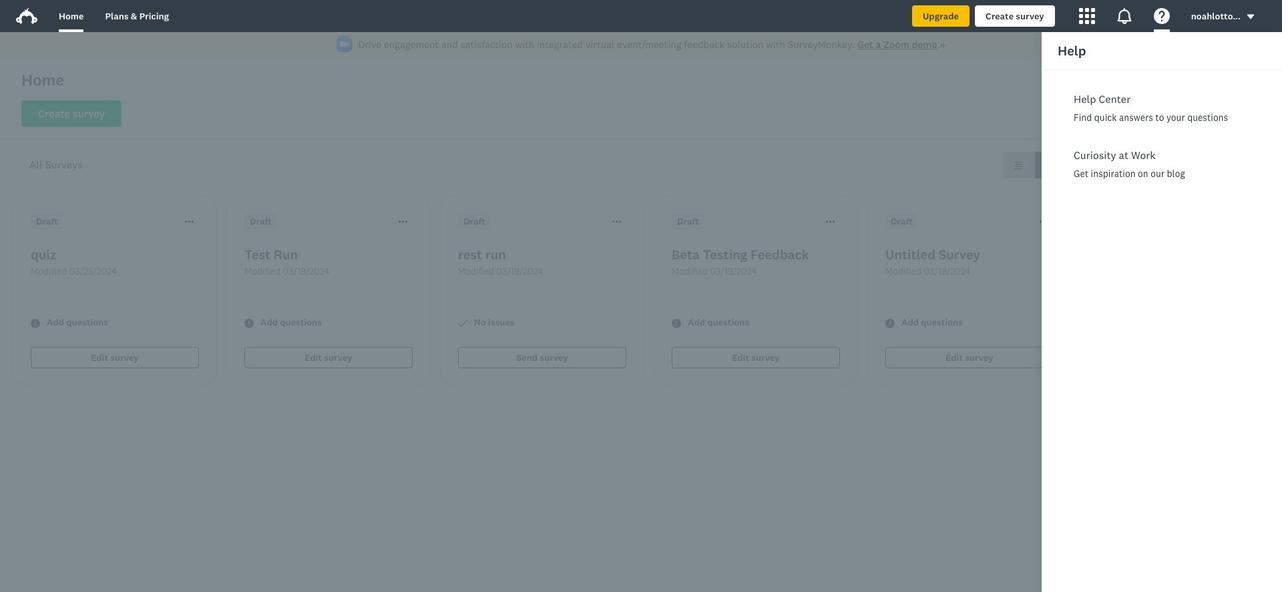 Task type: vqa. For each thing, say whether or not it's contained in the screenshot.
Progress image
no



Task type: describe. For each thing, give the bounding box(es) containing it.
help icon image
[[1154, 8, 1170, 24]]

max diff icon image
[[1160, 172, 1192, 204]]

notification center icon image
[[1117, 8, 1133, 24]]

1 brand logo image from the top
[[16, 5, 37, 27]]

Search text field
[[1094, 101, 1227, 128]]

2 brand logo image from the top
[[16, 8, 37, 24]]



Task type: locate. For each thing, give the bounding box(es) containing it.
products icon image
[[1080, 8, 1096, 24], [1080, 8, 1096, 24]]

no issues image
[[458, 318, 468, 328]]

1 warning image from the left
[[31, 318, 40, 328]]

dropdown arrow icon image
[[1247, 12, 1256, 22], [1248, 15, 1255, 19]]

brand logo image
[[16, 5, 37, 27], [16, 8, 37, 24]]

0 horizontal spatial warning image
[[245, 318, 254, 328]]

1 horizontal spatial warning image
[[672, 318, 682, 328]]

1 warning image from the left
[[245, 318, 254, 328]]

search image
[[1083, 109, 1094, 120], [1083, 109, 1094, 120]]

warning image
[[31, 318, 40, 328], [886, 318, 895, 328]]

2 warning image from the left
[[886, 318, 895, 328]]

1 horizontal spatial warning image
[[886, 318, 895, 328]]

0 horizontal spatial warning image
[[31, 318, 40, 328]]

dialog
[[1042, 32, 1283, 592]]

warning image
[[245, 318, 254, 328], [672, 318, 682, 328]]

2 warning image from the left
[[672, 318, 682, 328]]

group
[[1004, 152, 1066, 178]]



